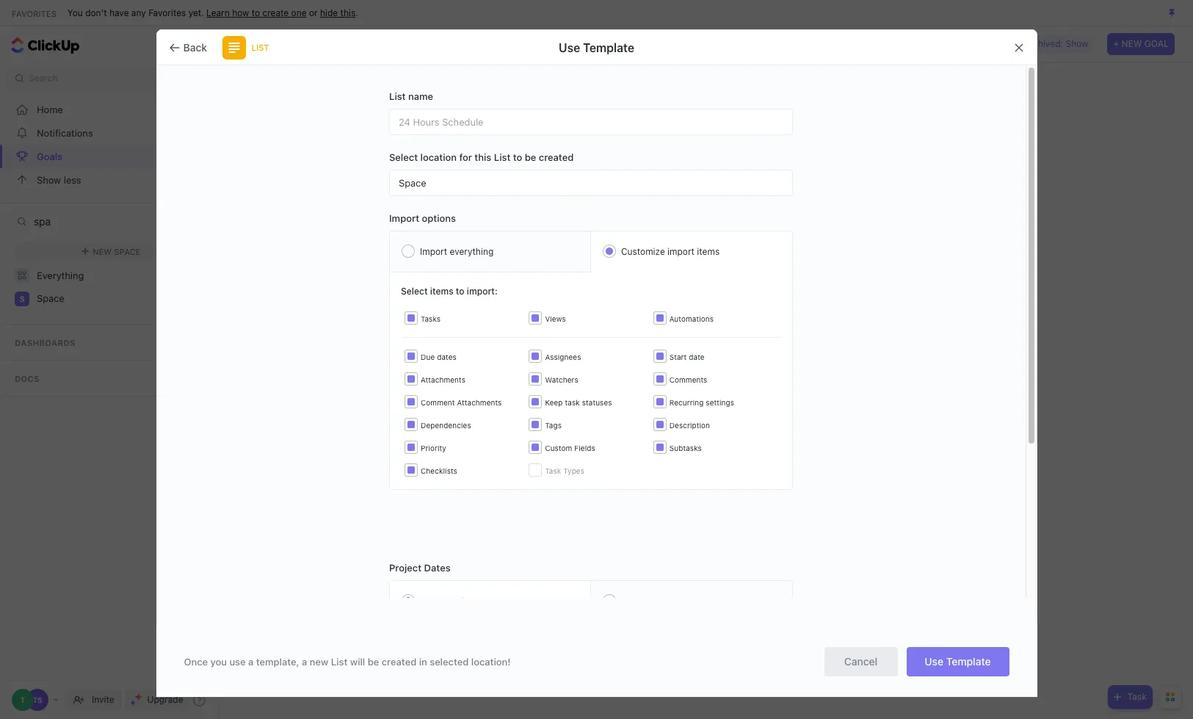 Task type: vqa. For each thing, say whether or not it's contained in the screenshot.
Contributors
no



Task type: describe. For each thing, give the bounding box(es) containing it.
views
[[545, 314, 566, 323]]

comment attachments
[[421, 398, 502, 407]]

0 vertical spatial be
[[525, 151, 536, 163]]

1 horizontal spatial this
[[475, 151, 492, 163]]

above.
[[629, 413, 667, 428]]

+ new goal
[[1114, 38, 1169, 49]]

customize import items
[[621, 246, 720, 257]]

learn
[[206, 7, 230, 18]]

also
[[720, 413, 744, 428]]

1 a from the left
[[248, 655, 254, 667]]

have
[[109, 7, 129, 18]]

fields
[[575, 444, 596, 452]]

project dates
[[389, 562, 451, 574]]

you don't have any favorites yet. learn how to create one or hide this .
[[67, 7, 358, 18]]

goals inside sidebar navigation
[[37, 150, 62, 162]]

everything
[[37, 269, 84, 281]]

list left will
[[331, 655, 348, 667]]

list name
[[389, 90, 433, 102]]

your
[[485, 413, 511, 428]]

everything link
[[0, 264, 222, 287]]

recurring settings
[[670, 398, 735, 407]]

create for to
[[263, 7, 289, 18]]

1 vertical spatial items
[[430, 286, 454, 297]]

space link
[[37, 287, 209, 311]]

location
[[421, 151, 457, 163]]

1 horizontal spatial template
[[946, 655, 991, 668]]

archived:
[[1024, 38, 1064, 49]]

cancel
[[844, 655, 878, 668]]

1 horizontal spatial use
[[925, 655, 944, 668]]

options
[[422, 212, 456, 224]]

settings
[[706, 398, 735, 407]]

description
[[670, 421, 710, 430]]

search
[[29, 73, 58, 84]]

0 horizontal spatial created
[[382, 655, 417, 667]]

one
[[291, 7, 307, 18]]

1 horizontal spatial favorites
[[148, 7, 186, 18]]

task types
[[545, 466, 585, 475]]

+
[[1114, 38, 1119, 49]]

home link
[[0, 98, 222, 121]]

import as is
[[420, 596, 469, 607]]

recurring
[[670, 398, 704, 407]]

or
[[309, 7, 318, 18]]

list left name
[[389, 90, 406, 102]]

task for task
[[1128, 691, 1147, 702]]

import for import options
[[389, 212, 419, 224]]

can
[[696, 413, 717, 428]]

import for import everything
[[420, 246, 447, 257]]

location!
[[471, 655, 511, 667]]

keep task statuses
[[545, 398, 612, 407]]

hide this link
[[320, 7, 356, 18]]

Filter Lists, Docs, & Folders text field
[[34, 210, 194, 232]]

1 horizontal spatial in
[[572, 413, 582, 428]]

statuses
[[582, 398, 612, 407]]

0 horizontal spatial favorites
[[12, 8, 56, 18]]

import everything
[[420, 246, 494, 257]]

goals down learn how to create one link
[[234, 36, 268, 51]]

sidebar navigation
[[0, 26, 222, 719]]

0 vertical spatial attachments
[[421, 375, 466, 384]]

comments
[[670, 375, 708, 384]]

tags
[[545, 421, 562, 430]]

1 vertical spatial to
[[513, 151, 522, 163]]

customize
[[621, 246, 665, 257]]

select items to import:
[[401, 286, 498, 297]]

assignees
[[545, 353, 581, 361]]

task
[[565, 398, 580, 407]]

space button
[[389, 170, 793, 196]]

any
[[131, 7, 146, 18]]

upgrade link
[[125, 690, 189, 710]]

new space
[[93, 246, 140, 256]]

task for task types
[[545, 466, 561, 475]]

due dates
[[421, 353, 457, 361]]

list down learn how to create one link
[[252, 43, 269, 52]]

will
[[350, 655, 365, 667]]

import options
[[389, 212, 456, 224]]

1 horizontal spatial created
[[539, 151, 574, 163]]

subtasks
[[670, 444, 702, 452]]

folders.
[[884, 413, 928, 428]]

notifications link
[[0, 121, 222, 145]]

show inside sidebar navigation
[[37, 174, 61, 185]]

notifications
[[37, 127, 93, 138]]

0 vertical spatial use template
[[559, 41, 635, 54]]

import
[[668, 246, 695, 257]]

dates
[[424, 562, 451, 574]]

for
[[459, 151, 472, 163]]

home
[[37, 103, 63, 115]]

select location for this list to be created
[[389, 151, 574, 163]]

name
[[408, 90, 433, 102]]

0 vertical spatial use
[[559, 41, 580, 54]]

once
[[184, 655, 208, 667]]

show less
[[37, 174, 81, 185]]

start date
[[670, 353, 705, 361]]

use
[[229, 655, 246, 667]]

1 horizontal spatial to
[[456, 286, 465, 297]]

1 vertical spatial space
[[114, 246, 140, 256]]



Task type: locate. For each thing, give the bounding box(es) containing it.
invite
[[92, 694, 114, 705]]

you left don't
[[67, 7, 83, 18]]

space for the space dropdown button
[[399, 177, 427, 188]]

new up everything link
[[93, 246, 112, 256]]

folders
[[585, 413, 625, 428]]

import for import as is
[[420, 596, 447, 607]]

favorites left don't
[[12, 8, 56, 18]]

a right use
[[248, 655, 254, 667]]

0 vertical spatial you
[[67, 7, 83, 18]]

your goals are in folders above. you can also create goals outside of folders.
[[485, 413, 928, 428]]

1 vertical spatial you
[[671, 413, 692, 428]]

are
[[550, 413, 569, 428]]

show
[[1066, 38, 1089, 49], [37, 174, 61, 185]]

0 horizontal spatial use template
[[559, 41, 635, 54]]

1 vertical spatial use template
[[925, 655, 991, 668]]

space down everything
[[37, 292, 64, 304]]

1 horizontal spatial be
[[525, 151, 536, 163]]

0 vertical spatial show
[[1066, 38, 1089, 49]]

items right import
[[697, 246, 720, 257]]

goals left outside at the right of page
[[787, 413, 820, 428]]

0 vertical spatial create
[[263, 7, 289, 18]]

to right how
[[252, 7, 260, 18]]

0 horizontal spatial use
[[559, 41, 580, 54]]

attachments down dates
[[421, 375, 466, 384]]

dates
[[437, 353, 457, 361]]

1 vertical spatial task
[[1128, 691, 1147, 702]]

1 vertical spatial use
[[925, 655, 944, 668]]

template
[[583, 41, 635, 54], [946, 655, 991, 668]]

in
[[572, 413, 582, 428], [419, 655, 427, 667]]

0 horizontal spatial to
[[252, 7, 260, 18]]

types
[[563, 466, 585, 475]]

list right for
[[494, 151, 511, 163]]

created right will
[[382, 655, 417, 667]]

this
[[340, 7, 356, 18], [475, 151, 492, 163]]

0 horizontal spatial new
[[93, 246, 112, 256]]

items up the tasks
[[430, 286, 454, 297]]

in left selected
[[419, 655, 427, 667]]

priority
[[421, 444, 446, 452]]

0 horizontal spatial create
[[263, 7, 289, 18]]

0 horizontal spatial be
[[368, 655, 379, 667]]

space for space link at the top left of the page
[[37, 292, 64, 304]]

template,
[[256, 655, 299, 667]]

space up everything link
[[114, 246, 140, 256]]

as
[[450, 596, 459, 607]]

2 horizontal spatial space
[[399, 177, 427, 188]]

0 horizontal spatial show
[[37, 174, 61, 185]]

1 horizontal spatial space
[[114, 246, 140, 256]]

import left as
[[420, 596, 447, 607]]

select for select items to import:
[[401, 286, 428, 297]]

0 horizontal spatial task
[[545, 466, 561, 475]]

favorites
[[148, 7, 186, 18], [12, 8, 56, 18]]

this right for
[[475, 151, 492, 163]]

1 vertical spatial in
[[419, 655, 427, 667]]

select for select location for this list to be created
[[389, 151, 418, 163]]

to
[[252, 7, 260, 18], [513, 151, 522, 163], [456, 286, 465, 297]]

a left new
[[302, 655, 307, 667]]

goals
[[234, 36, 268, 51], [37, 150, 62, 162], [514, 413, 547, 428], [787, 413, 820, 428]]

select up the tasks
[[401, 286, 428, 297]]

this right hide
[[340, 7, 356, 18]]

you
[[67, 7, 83, 18], [671, 413, 692, 428]]

hide
[[320, 7, 338, 18]]

custom
[[545, 444, 572, 452]]

0 vertical spatial in
[[572, 413, 582, 428]]

2 vertical spatial to
[[456, 286, 465, 297]]

once you use a template, a new list will be created in selected location!
[[184, 655, 511, 667]]

new inside sidebar navigation
[[93, 246, 112, 256]]

be
[[525, 151, 536, 163], [368, 655, 379, 667]]

.
[[356, 7, 358, 18]]

back
[[183, 41, 207, 53]]

0 vertical spatial template
[[583, 41, 635, 54]]

0 vertical spatial created
[[539, 151, 574, 163]]

2 vertical spatial import
[[420, 596, 447, 607]]

upgrade
[[147, 694, 183, 705]]

import down the options
[[420, 246, 447, 257]]

a
[[248, 655, 254, 667], [302, 655, 307, 667]]

1 vertical spatial create
[[747, 413, 784, 428]]

1 vertical spatial new
[[93, 246, 112, 256]]

0 vertical spatial to
[[252, 7, 260, 18]]

you
[[210, 655, 227, 667]]

0 vertical spatial import
[[389, 212, 419, 224]]

import
[[389, 212, 419, 224], [420, 246, 447, 257], [420, 596, 447, 607]]

list
[[252, 43, 269, 52], [389, 90, 406, 102], [494, 151, 511, 163], [331, 655, 348, 667]]

space
[[399, 177, 427, 188], [114, 246, 140, 256], [37, 292, 64, 304]]

0 vertical spatial new
[[1122, 38, 1142, 49]]

of
[[869, 413, 881, 428]]

keep
[[545, 398, 563, 407]]

watchers
[[545, 375, 579, 384]]

1 horizontal spatial a
[[302, 655, 307, 667]]

create
[[263, 7, 289, 18], [747, 413, 784, 428]]

0 horizontal spatial space
[[37, 292, 64, 304]]

24 Hours Schedule  text field
[[389, 109, 793, 135]]

1 horizontal spatial items
[[697, 246, 720, 257]]

1 vertical spatial show
[[37, 174, 61, 185]]

0 horizontal spatial this
[[340, 7, 356, 18]]

0 vertical spatial select
[[389, 151, 418, 163]]

dashboards
[[15, 338, 75, 347]]

dependencies
[[421, 421, 471, 430]]

0 horizontal spatial you
[[67, 7, 83, 18]]

you down recurring
[[671, 413, 692, 428]]

create left one at the left of page
[[263, 7, 289, 18]]

0 horizontal spatial a
[[248, 655, 254, 667]]

show right archived:
[[1066, 38, 1089, 49]]

attachments
[[421, 375, 466, 384], [457, 398, 502, 407]]

custom fields
[[545, 444, 596, 452]]

2 horizontal spatial to
[[513, 151, 522, 163]]

1 horizontal spatial you
[[671, 413, 692, 428]]

automations
[[670, 314, 714, 323]]

new right + at the top right of the page
[[1122, 38, 1142, 49]]

learn how to create one link
[[206, 7, 307, 18]]

1 vertical spatial import
[[420, 246, 447, 257]]

project
[[389, 562, 422, 574]]

start
[[670, 353, 687, 361]]

0 horizontal spatial template
[[583, 41, 635, 54]]

select
[[389, 151, 418, 163], [401, 286, 428, 297]]

0 vertical spatial this
[[340, 7, 356, 18]]

be right for
[[525, 151, 536, 163]]

attachments up the your
[[457, 398, 502, 407]]

space inside dropdown button
[[399, 177, 427, 188]]

docs
[[15, 374, 40, 383]]

use template
[[559, 41, 635, 54], [925, 655, 991, 668]]

1 horizontal spatial show
[[1066, 38, 1089, 49]]

checklists
[[421, 466, 458, 475]]

0 vertical spatial items
[[697, 246, 720, 257]]

to right for
[[513, 151, 522, 163]]

is
[[462, 596, 469, 607]]

1 horizontal spatial create
[[747, 413, 784, 428]]

goals up the "show less"
[[37, 150, 62, 162]]

1 vertical spatial created
[[382, 655, 417, 667]]

use
[[559, 41, 580, 54], [925, 655, 944, 668]]

created up the space dropdown button
[[539, 151, 574, 163]]

0 horizontal spatial items
[[430, 286, 454, 297]]

tasks
[[421, 314, 441, 323]]

outside
[[823, 413, 866, 428]]

new
[[310, 655, 329, 667]]

less
[[64, 174, 81, 185]]

2 a from the left
[[302, 655, 307, 667]]

1 vertical spatial attachments
[[457, 398, 502, 407]]

due
[[421, 353, 435, 361]]

everything
[[450, 246, 494, 257]]

goals link
[[0, 145, 222, 168]]

how
[[232, 7, 249, 18]]

archived: show
[[1024, 38, 1089, 49]]

goals left 'are'
[[514, 413, 547, 428]]

create for also
[[747, 413, 784, 428]]

date
[[689, 353, 705, 361]]

be right will
[[368, 655, 379, 667]]

1 horizontal spatial use template
[[925, 655, 991, 668]]

import left the options
[[389, 212, 419, 224]]

favorites right any
[[148, 7, 186, 18]]

select left location
[[389, 151, 418, 163]]

0 horizontal spatial in
[[419, 655, 427, 667]]

1 vertical spatial select
[[401, 286, 428, 297]]

1 horizontal spatial new
[[1122, 38, 1142, 49]]

comment
[[421, 398, 455, 407]]

task
[[545, 466, 561, 475], [1128, 691, 1147, 702]]

1 vertical spatial this
[[475, 151, 492, 163]]

to left import:
[[456, 286, 465, 297]]

yet.
[[188, 7, 204, 18]]

1 horizontal spatial task
[[1128, 691, 1147, 702]]

0 vertical spatial space
[[399, 177, 427, 188]]

0 vertical spatial task
[[545, 466, 561, 475]]

show left the less
[[37, 174, 61, 185]]

selected
[[430, 655, 469, 667]]

1 vertical spatial be
[[368, 655, 379, 667]]

1 vertical spatial template
[[946, 655, 991, 668]]

created
[[539, 151, 574, 163], [382, 655, 417, 667]]

back button
[[163, 36, 216, 59]]

space down location
[[399, 177, 427, 188]]

create right also
[[747, 413, 784, 428]]

2 vertical spatial space
[[37, 292, 64, 304]]

in right 'are'
[[572, 413, 582, 428]]



